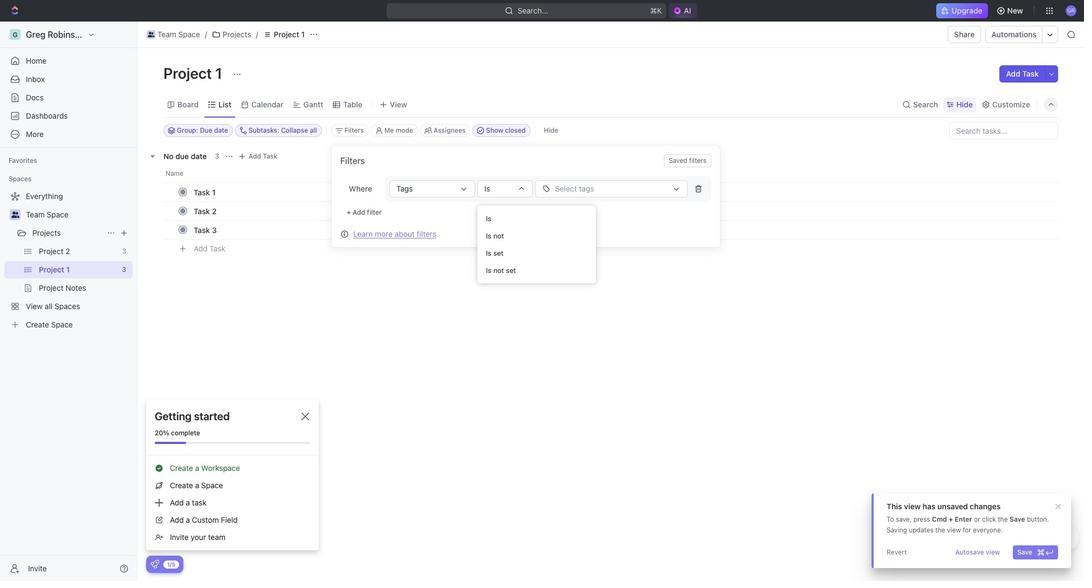 Task type: vqa. For each thing, say whether or not it's contained in the screenshot.
left Projects
yes



Task type: describe. For each thing, give the bounding box(es) containing it.
0 vertical spatial project 1
[[274, 30, 305, 39]]

‎task 1 link
[[191, 184, 350, 200]]

team inside sidebar navigation
[[26, 210, 45, 219]]

project 1 link
[[260, 28, 308, 41]]

projects inside sidebar navigation
[[32, 228, 61, 237]]

add left 'task'
[[170, 498, 184, 507]]

tree inside sidebar navigation
[[4, 188, 133, 333]]

a for workspace
[[195, 463, 199, 473]]

invite for invite
[[28, 564, 47, 573]]

getting started
[[155, 410, 230, 422]]

changes
[[970, 502, 1001, 511]]

revert button
[[883, 545, 912, 559]]

due
[[175, 151, 189, 161]]

1 horizontal spatial projects
[[223, 30, 251, 39]]

search button
[[899, 97, 942, 112]]

save button
[[1013, 545, 1059, 559]]

view for autosave
[[986, 548, 1000, 556]]

for
[[963, 526, 971, 534]]

0 vertical spatial add task button
[[1000, 65, 1046, 83]]

assignees button
[[420, 124, 471, 137]]

add task for bottommost "add task" button
[[194, 244, 226, 253]]

home
[[26, 56, 47, 65]]

field
[[221, 515, 238, 524]]

0 vertical spatial +
[[347, 208, 351, 216]]

1 vertical spatial team space link
[[26, 206, 131, 223]]

sidebar navigation
[[0, 22, 138, 581]]

hide inside dropdown button
[[957, 100, 973, 109]]

has
[[923, 502, 936, 511]]

docs link
[[4, 89, 133, 106]]

your
[[191, 532, 206, 542]]

1 horizontal spatial filters
[[689, 156, 707, 165]]

0 horizontal spatial the
[[936, 526, 946, 534]]

task down task 3
[[210, 244, 226, 253]]

‎task 2
[[194, 206, 217, 216]]

create a workspace
[[170, 463, 240, 473]]

is button
[[477, 180, 533, 197]]

20% complete
[[155, 429, 200, 437]]

task up ‎task 1 link
[[263, 152, 277, 160]]

spaces
[[9, 175, 31, 183]]

filter
[[367, 208, 382, 216]]

search...
[[518, 6, 548, 15]]

close image
[[302, 413, 309, 420]]

1 vertical spatial 3
[[212, 225, 217, 234]]

1 horizontal spatial user group image
[[148, 32, 154, 37]]

+ add filter
[[347, 208, 382, 216]]

0 vertical spatial set
[[493, 248, 504, 257]]

is set
[[486, 248, 504, 257]]

learn more about filters link
[[353, 229, 437, 238]]

is inside dropdown button
[[484, 184, 490, 193]]

inbox
[[26, 74, 45, 84]]

1 vertical spatial view
[[947, 526, 961, 534]]

enter
[[955, 515, 972, 523]]

list
[[219, 100, 232, 109]]

inbox link
[[4, 71, 133, 88]]

saved
[[669, 156, 688, 165]]

2 vertical spatial add task button
[[189, 242, 230, 255]]

where
[[349, 184, 372, 193]]

not for is not
[[493, 231, 504, 240]]

1 / from the left
[[205, 30, 207, 39]]

0 vertical spatial 1
[[301, 30, 305, 39]]

user group image inside sidebar navigation
[[11, 211, 19, 218]]

save inside this view has unsaved changes to save, press cmd + enter or click the save button. saving updates the view for everyone.
[[1010, 515, 1025, 523]]

share
[[954, 30, 975, 39]]

⌘k
[[650, 6, 662, 15]]

upgrade
[[952, 6, 983, 15]]

saved filters
[[669, 156, 707, 165]]

search
[[913, 100, 938, 109]]

started
[[194, 410, 230, 422]]

is not set
[[486, 266, 516, 274]]

customize
[[993, 100, 1030, 109]]

add a task
[[170, 498, 207, 507]]

upgrade link
[[937, 3, 988, 18]]

complete
[[171, 429, 200, 437]]

about
[[395, 229, 415, 238]]

getting
[[155, 410, 192, 422]]

1 horizontal spatial team space link
[[144, 28, 203, 41]]

0 vertical spatial 3
[[215, 152, 219, 160]]

autosave
[[956, 548, 984, 556]]

1/5
[[167, 561, 175, 567]]

to
[[887, 515, 894, 523]]

board link
[[175, 97, 199, 112]]

Search tasks... text field
[[950, 122, 1058, 139]]

or
[[974, 515, 981, 523]]

this
[[887, 502, 902, 511]]

task 3
[[194, 225, 217, 234]]

is not
[[486, 231, 504, 240]]

team space inside tree
[[26, 210, 68, 219]]

2 horizontal spatial space
[[201, 481, 223, 490]]

‎task for ‎task 2
[[194, 206, 210, 216]]

click
[[982, 515, 996, 523]]

0 horizontal spatial project 1
[[163, 64, 226, 82]]

automations
[[992, 30, 1037, 39]]

new button
[[992, 2, 1030, 19]]

add a custom field
[[170, 515, 238, 524]]

project inside project 1 link
[[274, 30, 299, 39]]

invite your team
[[170, 532, 226, 542]]

date
[[191, 151, 207, 161]]

1 horizontal spatial projects link
[[209, 28, 254, 41]]

is for is set
[[486, 248, 492, 257]]

1 horizontal spatial add task
[[249, 152, 277, 160]]

task down ‎task 2
[[194, 225, 210, 234]]

press
[[914, 515, 930, 523]]

updates
[[909, 526, 934, 534]]

0 vertical spatial team
[[158, 30, 176, 39]]

add down add a task
[[170, 515, 184, 524]]

list link
[[216, 97, 232, 112]]

dashboards link
[[4, 107, 133, 125]]

filters
[[345, 126, 364, 134]]



Task type: locate. For each thing, give the bounding box(es) containing it.
filters
[[689, 156, 707, 165], [417, 229, 437, 238]]

invite inside sidebar navigation
[[28, 564, 47, 573]]

‎task 1
[[194, 187, 216, 197]]

task
[[1023, 69, 1039, 78], [263, 152, 277, 160], [194, 225, 210, 234], [210, 244, 226, 253]]

add task button down task 3
[[189, 242, 230, 255]]

0 vertical spatial add task
[[1006, 69, 1039, 78]]

2 vertical spatial 1
[[212, 187, 216, 197]]

is for is not set
[[486, 266, 492, 274]]

‎task up ‎task 2
[[194, 187, 210, 197]]

not down is set
[[493, 266, 504, 274]]

2 ‎task from the top
[[194, 206, 210, 216]]

revert
[[887, 548, 907, 556]]

autosave view button
[[951, 545, 1005, 559]]

filters right the about
[[417, 229, 437, 238]]

0 horizontal spatial hide
[[544, 126, 559, 134]]

button.
[[1027, 515, 1049, 523]]

0 horizontal spatial team space
[[26, 210, 68, 219]]

add task up "customize" in the top of the page
[[1006, 69, 1039, 78]]

team space
[[158, 30, 200, 39], [26, 210, 68, 219]]

0 vertical spatial not
[[493, 231, 504, 240]]

+ inside this view has unsaved changes to save, press cmd + enter or click the save button. saving updates the view for everyone.
[[949, 515, 953, 523]]

learn
[[353, 229, 373, 238]]

0 vertical spatial project
[[274, 30, 299, 39]]

create up the create a space
[[170, 463, 193, 473]]

onboarding checklist button element
[[151, 560, 159, 569]]

1 vertical spatial team space
[[26, 210, 68, 219]]

1 vertical spatial ‎task
[[194, 206, 210, 216]]

a for custom
[[186, 515, 190, 524]]

add up ‎task 1 link
[[249, 152, 261, 160]]

space
[[178, 30, 200, 39], [47, 210, 68, 219], [201, 481, 223, 490]]

1 vertical spatial add task
[[249, 152, 277, 160]]

‎task for ‎task 1
[[194, 187, 210, 197]]

a for task
[[186, 498, 190, 507]]

gantt
[[304, 100, 323, 109]]

docs
[[26, 93, 44, 102]]

home link
[[4, 52, 133, 70]]

a left 'task'
[[186, 498, 190, 507]]

automations button
[[986, 26, 1042, 43]]

add task
[[1006, 69, 1039, 78], [249, 152, 277, 160], [194, 244, 226, 253]]

hide inside button
[[544, 126, 559, 134]]

1 horizontal spatial view
[[947, 526, 961, 534]]

0 vertical spatial team space link
[[144, 28, 203, 41]]

board
[[177, 100, 199, 109]]

0 horizontal spatial set
[[493, 248, 504, 257]]

+
[[347, 208, 351, 216], [949, 515, 953, 523]]

0 horizontal spatial project
[[163, 64, 212, 82]]

0 vertical spatial save
[[1010, 515, 1025, 523]]

2 vertical spatial space
[[201, 481, 223, 490]]

not for is not set
[[493, 266, 504, 274]]

create for create a workspace
[[170, 463, 193, 473]]

‎task
[[194, 187, 210, 197], [194, 206, 210, 216]]

filters button
[[331, 124, 369, 137]]

tree containing team space
[[4, 188, 133, 333]]

0 vertical spatial view
[[904, 502, 921, 511]]

save,
[[896, 515, 912, 523]]

0 vertical spatial filters
[[689, 156, 707, 165]]

1 vertical spatial project 1
[[163, 64, 226, 82]]

1 ‎task from the top
[[194, 187, 210, 197]]

1 horizontal spatial add task button
[[236, 150, 282, 163]]

1 vertical spatial add task button
[[236, 150, 282, 163]]

custom
[[192, 515, 219, 524]]

workspace
[[201, 463, 240, 473]]

2
[[212, 206, 217, 216]]

onboarding checklist button image
[[151, 560, 159, 569]]

0 horizontal spatial +
[[347, 208, 351, 216]]

save down "button."
[[1018, 548, 1033, 556]]

2 horizontal spatial add task button
[[1000, 65, 1046, 83]]

1 horizontal spatial /
[[256, 30, 258, 39]]

share button
[[948, 26, 982, 43]]

add up "customize" in the top of the page
[[1006, 69, 1021, 78]]

0 horizontal spatial /
[[205, 30, 207, 39]]

1 horizontal spatial the
[[998, 515, 1008, 523]]

0 vertical spatial projects
[[223, 30, 251, 39]]

not
[[493, 231, 504, 240], [493, 266, 504, 274]]

1 vertical spatial projects
[[32, 228, 61, 237]]

0 horizontal spatial projects
[[32, 228, 61, 237]]

0 vertical spatial create
[[170, 463, 193, 473]]

2 vertical spatial add task
[[194, 244, 226, 253]]

0 vertical spatial team space
[[158, 30, 200, 39]]

the right click
[[998, 515, 1008, 523]]

0 vertical spatial user group image
[[148, 32, 154, 37]]

2 / from the left
[[256, 30, 258, 39]]

view down everyone.
[[986, 548, 1000, 556]]

a for space
[[195, 481, 199, 490]]

1 horizontal spatial set
[[506, 266, 516, 274]]

space inside tree
[[47, 210, 68, 219]]

1 horizontal spatial team
[[158, 30, 176, 39]]

invite for invite your team
[[170, 532, 189, 542]]

add task up ‎task 1 link
[[249, 152, 277, 160]]

everyone.
[[973, 526, 1003, 534]]

customize button
[[979, 97, 1034, 112]]

autosave view
[[956, 548, 1000, 556]]

calendar link
[[249, 97, 284, 112]]

favorites button
[[4, 154, 41, 167]]

0 horizontal spatial filters
[[417, 229, 437, 238]]

‎task left 2
[[194, 206, 210, 216]]

task up "customize" in the top of the page
[[1023, 69, 1039, 78]]

1 not from the top
[[493, 231, 504, 240]]

set
[[493, 248, 504, 257], [506, 266, 516, 274]]

3
[[215, 152, 219, 160], [212, 225, 217, 234]]

project
[[274, 30, 299, 39], [163, 64, 212, 82]]

unsaved
[[938, 502, 968, 511]]

0 vertical spatial hide
[[957, 100, 973, 109]]

+ left filter
[[347, 208, 351, 216]]

1 vertical spatial create
[[170, 481, 193, 490]]

1 vertical spatial set
[[506, 266, 516, 274]]

a up 'task'
[[195, 481, 199, 490]]

save inside button
[[1018, 548, 1033, 556]]

1 vertical spatial user group image
[[11, 211, 19, 218]]

1 vertical spatial not
[[493, 266, 504, 274]]

1 vertical spatial invite
[[28, 564, 47, 573]]

view up save,
[[904, 502, 921, 511]]

0 horizontal spatial add task button
[[189, 242, 230, 255]]

create for create a space
[[170, 481, 193, 490]]

0 vertical spatial invite
[[170, 532, 189, 542]]

dashboards
[[26, 111, 68, 120]]

team
[[208, 532, 226, 542]]

1 vertical spatial projects link
[[32, 224, 103, 242]]

1 vertical spatial save
[[1018, 548, 1033, 556]]

a
[[195, 463, 199, 473], [195, 481, 199, 490], [186, 498, 190, 507], [186, 515, 190, 524]]

1 vertical spatial the
[[936, 526, 946, 534]]

new
[[1008, 6, 1023, 15]]

1
[[301, 30, 305, 39], [215, 64, 222, 82], [212, 187, 216, 197]]

gantt link
[[301, 97, 323, 112]]

0 horizontal spatial user group image
[[11, 211, 19, 218]]

add task button up ‎task 1 link
[[236, 150, 282, 163]]

favorites
[[9, 156, 37, 165]]

1 vertical spatial 1
[[215, 64, 222, 82]]

add down task 3
[[194, 244, 208, 253]]

save
[[1010, 515, 1025, 523], [1018, 548, 1033, 556]]

calendar
[[252, 100, 284, 109]]

a down add a task
[[186, 515, 190, 524]]

1 create from the top
[[170, 463, 193, 473]]

no due date
[[163, 151, 207, 161]]

this view has unsaved changes to save, press cmd + enter or click the save button. saving updates the view for everyone.
[[887, 502, 1049, 534]]

2 not from the top
[[493, 266, 504, 274]]

0 horizontal spatial space
[[47, 210, 68, 219]]

more
[[375, 229, 393, 238]]

1 horizontal spatial hide
[[957, 100, 973, 109]]

/
[[205, 30, 207, 39], [256, 30, 258, 39]]

0 horizontal spatial invite
[[28, 564, 47, 573]]

0 horizontal spatial projects link
[[32, 224, 103, 242]]

hide button
[[944, 97, 976, 112]]

1 horizontal spatial project
[[274, 30, 299, 39]]

0 vertical spatial the
[[998, 515, 1008, 523]]

‎task 2 link
[[191, 203, 350, 219]]

is for is not
[[486, 231, 492, 240]]

2 create from the top
[[170, 481, 193, 490]]

2 horizontal spatial view
[[986, 548, 1000, 556]]

1 horizontal spatial team space
[[158, 30, 200, 39]]

create up add a task
[[170, 481, 193, 490]]

3 right date
[[215, 152, 219, 160]]

not up is set
[[493, 231, 504, 240]]

1 horizontal spatial space
[[178, 30, 200, 39]]

1 vertical spatial team
[[26, 210, 45, 219]]

0 horizontal spatial team space link
[[26, 206, 131, 223]]

view left for
[[947, 526, 961, 534]]

projects link
[[209, 28, 254, 41], [32, 224, 103, 242]]

2 vertical spatial view
[[986, 548, 1000, 556]]

the down cmd
[[936, 526, 946, 534]]

user group image
[[148, 32, 154, 37], [11, 211, 19, 218]]

task 3 link
[[191, 222, 350, 238]]

add task button up "customize" in the top of the page
[[1000, 65, 1046, 83]]

cmd
[[932, 515, 947, 523]]

1 vertical spatial project
[[163, 64, 212, 82]]

assignees
[[434, 126, 466, 134]]

1 vertical spatial +
[[949, 515, 953, 523]]

view inside "autosave view" button
[[986, 548, 1000, 556]]

table link
[[341, 97, 363, 112]]

1 vertical spatial hide
[[544, 126, 559, 134]]

0 horizontal spatial view
[[904, 502, 921, 511]]

0 horizontal spatial add task
[[194, 244, 226, 253]]

0 horizontal spatial team
[[26, 210, 45, 219]]

1 vertical spatial space
[[47, 210, 68, 219]]

filters right saved at the right top of the page
[[689, 156, 707, 165]]

1 horizontal spatial invite
[[170, 532, 189, 542]]

1 vertical spatial filters
[[417, 229, 437, 238]]

saving
[[887, 526, 907, 534]]

no
[[163, 151, 174, 161]]

add task down task 3
[[194, 244, 226, 253]]

create a space
[[170, 481, 223, 490]]

view for this
[[904, 502, 921, 511]]

save left "button."
[[1010, 515, 1025, 523]]

add left filter
[[353, 208, 365, 216]]

add task for top "add task" button
[[1006, 69, 1039, 78]]

0 vertical spatial projects link
[[209, 28, 254, 41]]

projects
[[223, 30, 251, 39], [32, 228, 61, 237]]

3 down 2
[[212, 225, 217, 234]]

a up the create a space
[[195, 463, 199, 473]]

2 horizontal spatial add task
[[1006, 69, 1039, 78]]

tree
[[4, 188, 133, 333]]

+ right cmd
[[949, 515, 953, 523]]

create
[[170, 463, 193, 473], [170, 481, 193, 490]]

0 vertical spatial space
[[178, 30, 200, 39]]

1 horizontal spatial +
[[949, 515, 953, 523]]

1 horizontal spatial project 1
[[274, 30, 305, 39]]

0 vertical spatial ‎task
[[194, 187, 210, 197]]

table
[[343, 100, 363, 109]]



